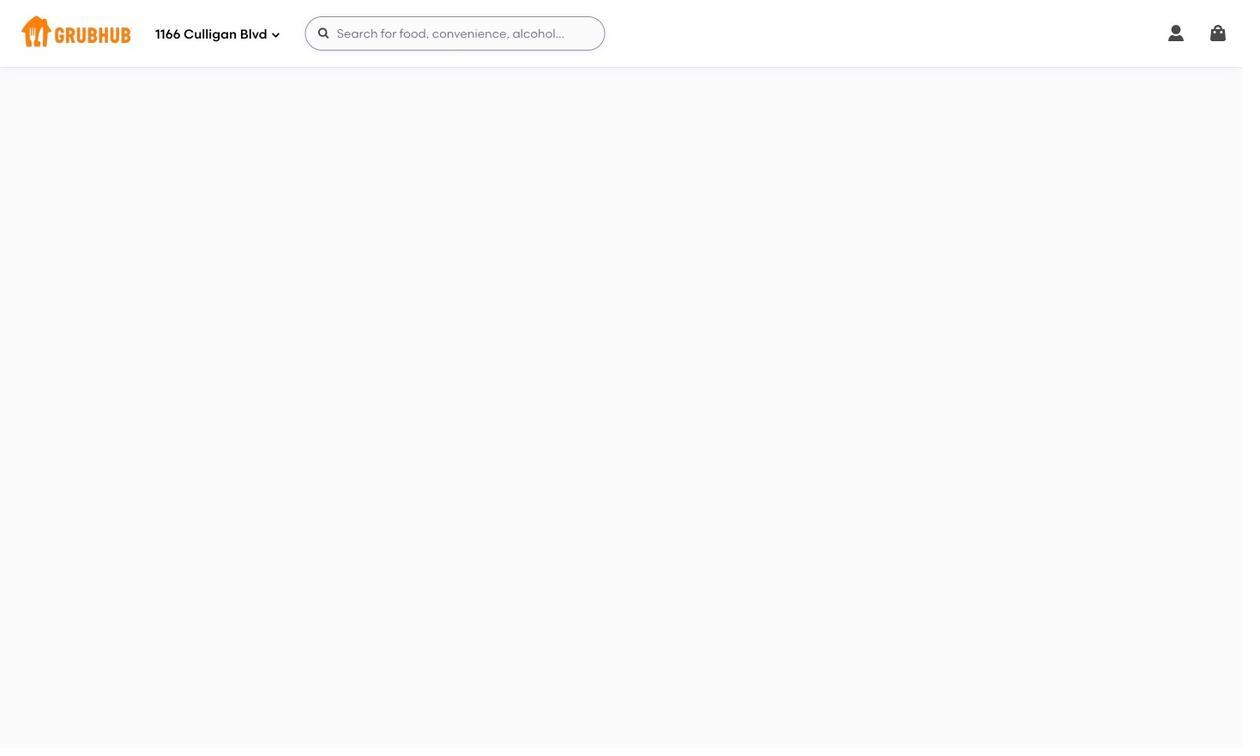 Task type: describe. For each thing, give the bounding box(es) containing it.
main navigation navigation
[[0, 0, 1242, 67]]

1 horizontal spatial svg image
[[1166, 23, 1187, 44]]

0 horizontal spatial svg image
[[271, 30, 281, 40]]



Task type: locate. For each thing, give the bounding box(es) containing it.
0 horizontal spatial svg image
[[317, 27, 331, 40]]

svg image
[[1208, 23, 1229, 44], [317, 27, 331, 40]]

svg image
[[1166, 23, 1187, 44], [271, 30, 281, 40]]

Search for food, convenience, alcohol... search field
[[305, 16, 605, 51]]

1 horizontal spatial svg image
[[1208, 23, 1229, 44]]



Task type: vqa. For each thing, say whether or not it's contained in the screenshot.
middle svg image
yes



